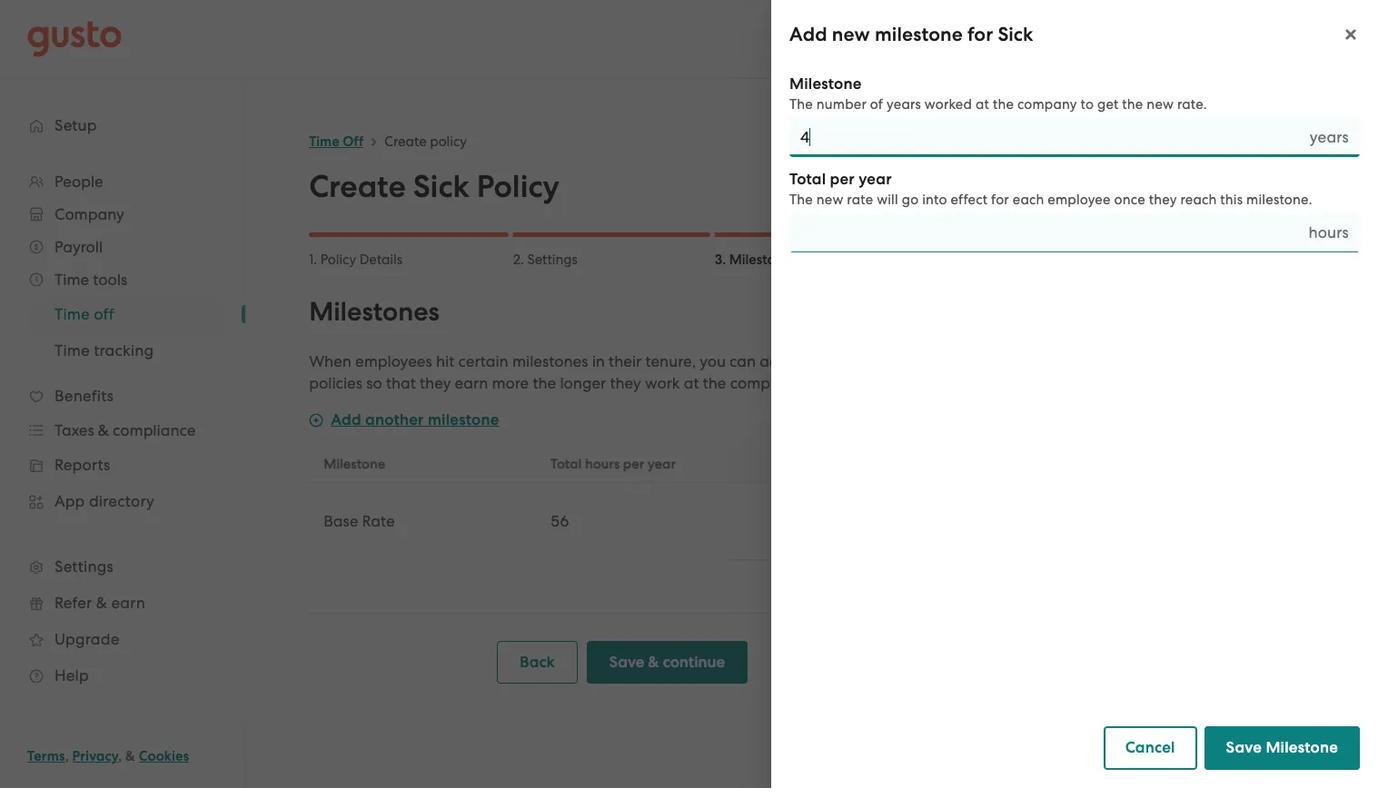 Task type: locate. For each thing, give the bounding box(es) containing it.
at
[[976, 96, 990, 113], [684, 374, 699, 393]]

terms
[[27, 749, 65, 765]]

0 horizontal spatial year
[[648, 456, 676, 472]]

years
[[887, 96, 921, 113]]

per right hours
[[623, 456, 644, 472]]

milestone down earn
[[428, 411, 499, 430]]

balances
[[1186, 252, 1243, 268]]

1 vertical spatial create
[[309, 168, 406, 205]]

1 vertical spatial &
[[125, 749, 135, 765]]

new
[[832, 23, 870, 46], [1147, 96, 1174, 113], [817, 192, 844, 208]]

2 vertical spatial add
[[331, 411, 362, 430]]

cookies button
[[139, 746, 189, 768]]

time
[[309, 134, 340, 150]]

milestone for another
[[428, 411, 499, 430]]

0 vertical spatial milestone
[[875, 23, 963, 46]]

0 vertical spatial create
[[384, 134, 427, 150]]

continue
[[663, 653, 725, 672]]

& left "continue"
[[648, 653, 659, 672]]

the left number
[[790, 96, 813, 113]]

,
[[65, 749, 69, 765], [118, 749, 122, 765]]

hours
[[585, 456, 620, 472]]

0 vertical spatial sick
[[998, 23, 1033, 46]]

their right in
[[609, 353, 642, 371]]

0 horizontal spatial they
[[420, 374, 451, 393]]

cancel button
[[1104, 727, 1197, 771]]

1 vertical spatial the
[[790, 192, 813, 208]]

will
[[877, 192, 899, 208]]

to right adjustments
[[885, 353, 900, 371]]

create for create sick policy
[[309, 168, 406, 205]]

add
[[790, 23, 827, 46], [931, 252, 958, 268], [331, 411, 362, 430]]

details
[[360, 252, 402, 268]]

effect
[[951, 192, 988, 208]]

milestone inside save milestone button
[[1266, 739, 1338, 758]]

create for create policy
[[384, 134, 427, 150]]

to inside when employees hit certain milestones in their tenure, you can add adjustments to their policies so that they earn more the longer they work at the company.
[[885, 353, 900, 371]]

another
[[365, 411, 424, 430]]

total
[[790, 170, 826, 189], [551, 456, 582, 472]]

policy
[[477, 168, 560, 205], [320, 252, 356, 268]]

total down number
[[790, 170, 826, 189]]

milestones
[[512, 353, 588, 371]]

milestone
[[790, 75, 862, 94], [324, 456, 385, 472], [1266, 739, 1338, 758]]

2 vertical spatial new
[[817, 192, 844, 208]]

their right adjustments
[[904, 353, 936, 371]]

year right hours
[[648, 456, 676, 472]]

they right once
[[1149, 192, 1177, 208]]

total for per
[[790, 170, 826, 189]]

0 vertical spatial total
[[790, 170, 826, 189]]

0 horizontal spatial milestones
[[309, 296, 440, 328]]

per up rate
[[830, 170, 855, 189]]

create left the policy
[[384, 134, 427, 150]]

add for add another milestone
[[331, 411, 362, 430]]

0 horizontal spatial milestone
[[324, 456, 385, 472]]

at right the 'worked'
[[976, 96, 990, 113]]

2 horizontal spatial they
[[1149, 192, 1177, 208]]

total left hours
[[551, 456, 582, 472]]

milestone for milestone the number of years worked at the company to get the new rate.
[[790, 75, 862, 94]]

0 vertical spatial at
[[976, 96, 990, 113]]

their
[[609, 353, 642, 371], [904, 353, 936, 371]]

1 horizontal spatial save
[[1226, 739, 1262, 758]]

0 horizontal spatial add
[[331, 411, 362, 430]]

company
[[1018, 96, 1077, 113]]

1 vertical spatial for
[[991, 192, 1009, 208]]

1 vertical spatial total
[[551, 456, 582, 472]]

save inside button
[[609, 653, 645, 672]]

rate.
[[1177, 96, 1207, 113]]

policy up settings at the top left of the page
[[477, 168, 560, 205]]

the down "you"
[[703, 374, 726, 393]]

for up milestone the number of years worked at the company to get the new rate.
[[968, 23, 993, 46]]

sick down the policy
[[413, 168, 469, 205]]

0 horizontal spatial total
[[551, 456, 582, 472]]

total inside total per year the new rate will go into effect for each employee once they reach this milestone.
[[790, 170, 826, 189]]

0 horizontal spatial ,
[[65, 749, 69, 765]]

tenure,
[[646, 353, 696, 371]]

year inside total per year the new rate will go into effect for each employee once they reach this milestone.
[[859, 170, 892, 189]]

0 horizontal spatial &
[[125, 749, 135, 765]]

milestone inside "button"
[[428, 411, 499, 430]]

they left work
[[610, 374, 641, 393]]

add for add new milestone for sick
[[790, 23, 827, 46]]

0 vertical spatial &
[[648, 653, 659, 672]]

1 vertical spatial new
[[1147, 96, 1174, 113]]

once
[[1114, 192, 1146, 208]]

you
[[700, 353, 726, 371]]

account menu element
[[1028, 0, 1351, 77]]

total for hours
[[551, 456, 582, 472]]

add inside create a new milestone policy rule dialog
[[790, 23, 827, 46]]

get
[[1098, 96, 1119, 113]]

1 vertical spatial at
[[684, 374, 699, 393]]

1 horizontal spatial sick
[[998, 23, 1033, 46]]

2 horizontal spatial add
[[931, 252, 958, 268]]

1 horizontal spatial at
[[976, 96, 990, 113]]

they inside total per year the new rate will go into effect for each employee once they reach this milestone.
[[1149, 192, 1177, 208]]

1 horizontal spatial total
[[790, 170, 826, 189]]

1 vertical spatial milestones
[[309, 296, 440, 328]]

to
[[1081, 96, 1094, 113], [885, 353, 900, 371]]

they down hit
[[420, 374, 451, 393]]

terms , privacy , & cookies
[[27, 749, 189, 765]]

1 vertical spatial add
[[931, 252, 958, 268]]

at inside milestone the number of years worked at the company to get the new rate.
[[976, 96, 990, 113]]

cancel
[[1125, 739, 1175, 758]]

2 horizontal spatial milestone
[[1266, 739, 1338, 758]]

0 horizontal spatial milestone
[[428, 411, 499, 430]]

employees
[[355, 353, 432, 371]]

1 horizontal spatial add
[[790, 23, 827, 46]]

0 vertical spatial policy
[[477, 168, 560, 205]]

0 vertical spatial to
[[1081, 96, 1094, 113]]

1 horizontal spatial milestone
[[875, 23, 963, 46]]

for inside total per year the new rate will go into effect for each employee once they reach this milestone.
[[991, 192, 1009, 208]]

milestone for new
[[875, 23, 963, 46]]

0 vertical spatial new
[[832, 23, 870, 46]]

2 the from the top
[[790, 192, 813, 208]]

1 vertical spatial to
[[885, 353, 900, 371]]

new left rate
[[817, 192, 844, 208]]

0 vertical spatial year
[[859, 170, 892, 189]]

per
[[830, 170, 855, 189], [623, 456, 644, 472]]

0 vertical spatial add
[[790, 23, 827, 46]]

the
[[993, 96, 1014, 113], [1122, 96, 1143, 113], [533, 374, 556, 393], [703, 374, 726, 393]]

0 vertical spatial for
[[968, 23, 993, 46]]

for
[[968, 23, 993, 46], [991, 192, 1009, 208]]

total hours per year
[[551, 456, 676, 472]]

into
[[922, 192, 947, 208]]

1 vertical spatial milestone
[[428, 411, 499, 430]]

milestone
[[875, 23, 963, 46], [428, 411, 499, 430]]

0 vertical spatial milestone
[[790, 75, 862, 94]]

milestone inside dialog
[[875, 23, 963, 46]]

milestone for milestone
[[324, 456, 385, 472]]

the left company
[[993, 96, 1014, 113]]

policy details
[[320, 252, 402, 268]]

time off link
[[309, 134, 364, 150]]

new inside milestone the number of years worked at the company to get the new rate.
[[1147, 96, 1174, 113]]

0 horizontal spatial at
[[684, 374, 699, 393]]

the left rate
[[790, 192, 813, 208]]

year up the will
[[859, 170, 892, 189]]

1 vertical spatial sick
[[413, 168, 469, 205]]

1 vertical spatial milestone
[[324, 456, 385, 472]]

milestone inside milestone the number of years worked at the company to get the new rate.
[[790, 75, 862, 94]]

, left privacy
[[65, 749, 69, 765]]

create a new milestone policy rule dialog
[[771, 0, 1378, 789]]

2 , from the left
[[118, 749, 122, 765]]

year
[[859, 170, 892, 189], [648, 456, 676, 472]]

base
[[324, 512, 358, 531]]

the right the get on the right top
[[1122, 96, 1143, 113]]

1 vertical spatial policy
[[320, 252, 356, 268]]

0 horizontal spatial to
[[885, 353, 900, 371]]

1 horizontal spatial per
[[830, 170, 855, 189]]

add down policies
[[331, 411, 362, 430]]

in
[[592, 353, 605, 371]]

total per year the new rate will go into effect for each employee once they reach this milestone.
[[790, 170, 1313, 208]]

create down 'off'
[[309, 168, 406, 205]]

0 vertical spatial save
[[609, 653, 645, 672]]

add up number
[[790, 23, 827, 46]]

for left each
[[991, 192, 1009, 208]]

save inside button
[[1226, 739, 1262, 758]]

add inside "button"
[[331, 411, 362, 430]]

when
[[309, 353, 352, 371]]

0 horizontal spatial policy
[[320, 252, 356, 268]]

1 horizontal spatial &
[[648, 653, 659, 672]]

they
[[1149, 192, 1177, 208], [420, 374, 451, 393], [610, 374, 641, 393]]

create
[[384, 134, 427, 150], [309, 168, 406, 205]]

1 horizontal spatial ,
[[118, 749, 122, 765]]

1 horizontal spatial their
[[904, 353, 936, 371]]

save
[[609, 653, 645, 672], [1226, 739, 1262, 758]]

policy left details
[[320, 252, 356, 268]]

at right work
[[684, 374, 699, 393]]

new up number
[[832, 23, 870, 46]]

0 horizontal spatial their
[[609, 353, 642, 371]]

starting
[[1133, 252, 1183, 268]]

add
[[760, 353, 789, 371]]

1 horizontal spatial to
[[1081, 96, 1094, 113]]

the down milestones on the top of the page
[[533, 374, 556, 393]]

2 vertical spatial milestone
[[1266, 739, 1338, 758]]

each
[[1013, 192, 1044, 208]]

to left the get on the right top
[[1081, 96, 1094, 113]]

0 horizontal spatial per
[[623, 456, 644, 472]]

&
[[648, 653, 659, 672], [125, 749, 135, 765]]

add left employees
[[931, 252, 958, 268]]

1 horizontal spatial year
[[859, 170, 892, 189]]

policies
[[309, 374, 363, 393]]

0 vertical spatial the
[[790, 96, 813, 113]]

1 the from the top
[[790, 96, 813, 113]]

1 horizontal spatial milestone
[[790, 75, 862, 94]]

back button
[[497, 641, 578, 684]]

settings
[[527, 252, 578, 268]]

1 horizontal spatial milestones
[[729, 252, 797, 268]]

the
[[790, 96, 813, 113], [790, 192, 813, 208]]

add another milestone
[[331, 411, 499, 430]]

0 horizontal spatial save
[[609, 653, 645, 672]]

add employees
[[931, 252, 1028, 268]]

milestone up years
[[875, 23, 963, 46]]

Milestone field
[[790, 117, 1360, 157]]

1 vertical spatial save
[[1226, 739, 1262, 758]]

milestone.
[[1247, 192, 1313, 208]]

0 vertical spatial per
[[830, 170, 855, 189]]

, left cookies
[[118, 749, 122, 765]]

sick up milestone the number of years worked at the company to get the new rate.
[[998, 23, 1033, 46]]

employees
[[961, 252, 1028, 268]]

at inside when employees hit certain milestones in their tenure, you can add adjustments to their policies so that they earn more the longer they work at the company.
[[684, 374, 699, 393]]

1 horizontal spatial policy
[[477, 168, 560, 205]]

new left rate.
[[1147, 96, 1174, 113]]

work
[[645, 374, 680, 393]]

0 horizontal spatial sick
[[413, 168, 469, 205]]

& left cookies
[[125, 749, 135, 765]]

milestones
[[729, 252, 797, 268], [309, 296, 440, 328]]



Task type: vqa. For each thing, say whether or not it's contained in the screenshot.
ROWS
no



Task type: describe. For each thing, give the bounding box(es) containing it.
save for save & continue
[[609, 653, 645, 672]]

1 horizontal spatial they
[[610, 374, 641, 393]]

privacy link
[[72, 749, 118, 765]]

save milestone button
[[1204, 727, 1360, 771]]

number
[[817, 96, 867, 113]]

milestone the number of years worked at the company to get the new rate.
[[790, 75, 1207, 113]]

adjustments
[[793, 353, 881, 371]]

worked
[[925, 96, 972, 113]]

save & continue button
[[587, 641, 748, 684]]

save milestone
[[1226, 739, 1338, 758]]

create policy
[[384, 134, 467, 150]]

1 vertical spatial per
[[623, 456, 644, 472]]

reach
[[1181, 192, 1217, 208]]

go
[[902, 192, 919, 208]]

rate
[[847, 192, 873, 208]]

0 vertical spatial milestones
[[729, 252, 797, 268]]

rate
[[362, 512, 395, 531]]

terms link
[[27, 749, 65, 765]]

longer
[[560, 374, 606, 393]]

back
[[520, 653, 555, 672]]

create sick policy
[[309, 168, 560, 205]]

of
[[870, 96, 883, 113]]

home image
[[27, 20, 122, 57]]

save & continue
[[609, 653, 725, 672]]

the inside total per year the new rate will go into effect for each employee once they reach this milestone.
[[790, 192, 813, 208]]

more
[[492, 374, 529, 393]]

Total per year field
[[790, 213, 1360, 253]]

hit
[[436, 353, 455, 371]]

off
[[343, 134, 364, 150]]

2 their from the left
[[904, 353, 936, 371]]

can
[[730, 353, 756, 371]]

company.
[[730, 374, 800, 393]]

employee
[[1048, 192, 1111, 208]]

when employees hit certain milestones in their tenure, you can add adjustments to their policies so that they earn more the longer they work at the company.
[[309, 353, 936, 393]]

56
[[551, 512, 569, 531]]

save for save milestone
[[1226, 739, 1262, 758]]

add another milestone button
[[309, 410, 499, 432]]

cookies
[[139, 749, 189, 765]]

policy
[[430, 134, 467, 150]]

time off
[[309, 134, 364, 150]]

add for add employees
[[931, 252, 958, 268]]

certain
[[458, 353, 509, 371]]

new inside total per year the new rate will go into effect for each employee once they reach this milestone.
[[817, 192, 844, 208]]

base rate
[[324, 512, 395, 531]]

so
[[366, 374, 382, 393]]

that
[[386, 374, 416, 393]]

sick inside create a new milestone policy rule dialog
[[998, 23, 1033, 46]]

1 vertical spatial year
[[648, 456, 676, 472]]

privacy
[[72, 749, 118, 765]]

to inside milestone the number of years worked at the company to get the new rate.
[[1081, 96, 1094, 113]]

add new milestone for sick
[[790, 23, 1033, 46]]

starting balances
[[1133, 252, 1243, 268]]

the inside milestone the number of years worked at the company to get the new rate.
[[790, 96, 813, 113]]

per inside total per year the new rate will go into effect for each employee once they reach this milestone.
[[830, 170, 855, 189]]

earn
[[455, 374, 488, 393]]

1 their from the left
[[609, 353, 642, 371]]

& inside button
[[648, 653, 659, 672]]

1 , from the left
[[65, 749, 69, 765]]

this
[[1221, 192, 1243, 208]]



